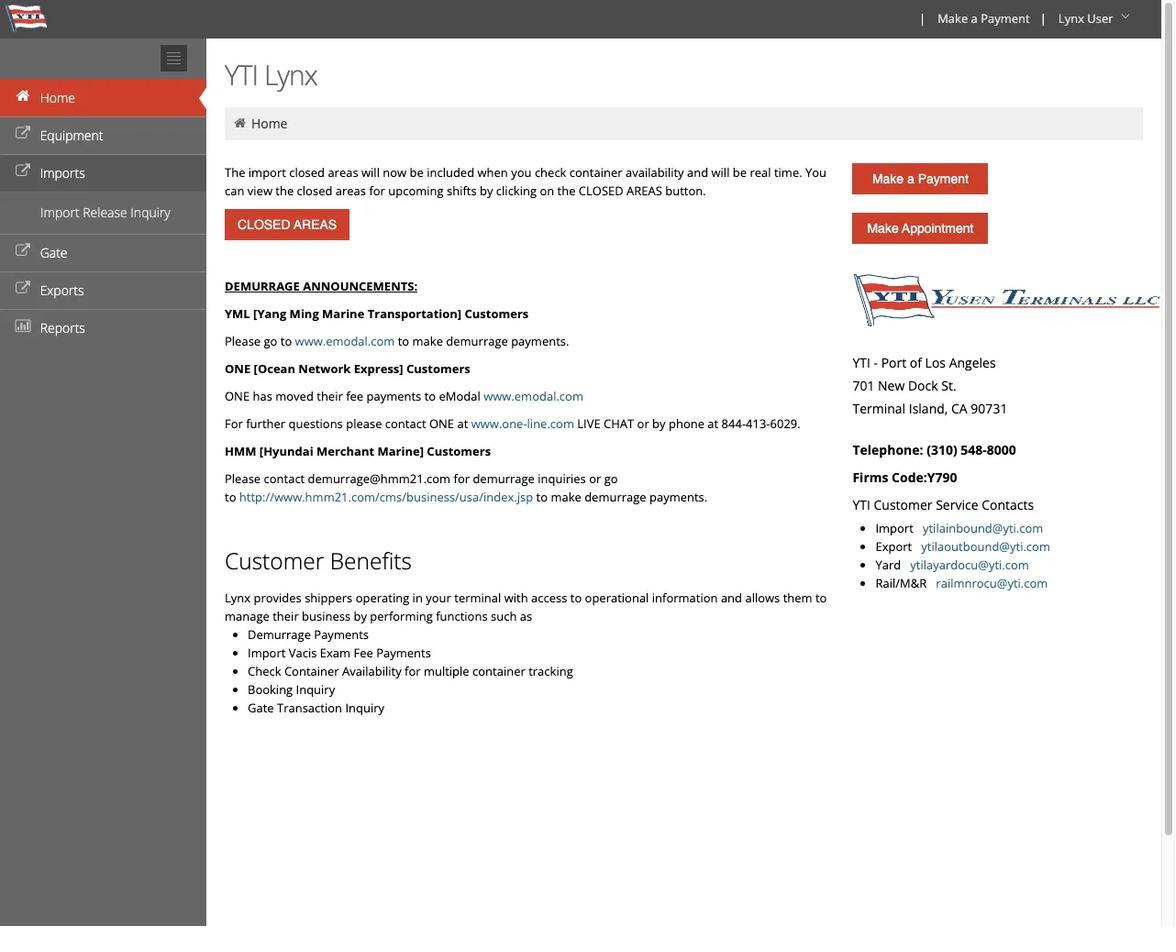 Task type: describe. For each thing, give the bounding box(es) containing it.
2 horizontal spatial inquiry
[[345, 700, 385, 717]]

0 horizontal spatial home
[[40, 89, 75, 106]]

the
[[225, 164, 245, 181]]

island,
[[909, 400, 948, 418]]

please for please go to www.emodal.com to make demurrage payments.
[[225, 333, 261, 350]]

yard
[[876, 557, 908, 574]]

1 vertical spatial payments
[[376, 645, 431, 662]]

0 vertical spatial make
[[938, 10, 968, 27]]

los
[[926, 354, 946, 372]]

one for one [ocean network express] customers
[[225, 361, 251, 377]]

1 horizontal spatial lynx
[[264, 56, 317, 94]]

you
[[511, 164, 532, 181]]

yti lynx
[[225, 56, 317, 94]]

0 vertical spatial contact
[[385, 416, 426, 432]]

external link image for gate
[[14, 245, 32, 258]]

2 vertical spatial make
[[868, 221, 899, 236]]

moved
[[276, 388, 314, 405]]

and inside "lynx provides shippers operating in your terminal with access to operational information and allows them to manage their business by performing functions such as demurrage payments import vacis exam fee payments check container availability for multiple container tracking booking inquiry gate transaction inquiry"
[[721, 590, 742, 607]]

0 vertical spatial inquiry
[[131, 204, 170, 221]]

external link image for imports
[[14, 165, 32, 178]]

0 vertical spatial go
[[264, 333, 277, 350]]

0 vertical spatial make a payment link
[[930, 0, 1037, 39]]

real
[[750, 164, 771, 181]]

1 vertical spatial make a payment link
[[853, 163, 989, 195]]

exam
[[320, 645, 351, 662]]

2 horizontal spatial by
[[653, 416, 666, 432]]

to right access
[[571, 590, 582, 607]]

for inside "lynx provides shippers operating in your terminal with access to operational information and allows them to manage their business by performing functions such as demurrage payments import vacis exam fee payments check container availability for multiple container tracking booking inquiry gate transaction inquiry"
[[405, 663, 421, 680]]

inquiries
[[538, 471, 586, 487]]

their inside "lynx provides shippers operating in your terminal with access to operational information and allows them to manage their business by performing functions such as demurrage payments import vacis exam fee payments check container availability for multiple container tracking booking inquiry gate transaction inquiry"
[[273, 608, 299, 625]]

0 vertical spatial gate
[[40, 244, 68, 262]]

shippers
[[305, 590, 353, 607]]

imports
[[40, 164, 85, 182]]

please for please contact demurrage@hmm21.com for demurrage inquiries or go to
[[225, 471, 261, 487]]

1 vertical spatial make a payment
[[873, 172, 969, 186]]

marine]
[[378, 443, 424, 460]]

(310)
[[927, 441, 958, 459]]

telephone:
[[853, 441, 924, 459]]

1 horizontal spatial home link
[[251, 115, 288, 132]]

merchant
[[317, 443, 375, 460]]

questions
[[289, 416, 343, 432]]

-
[[874, 354, 878, 372]]

import ytilainbound@yti.com
[[876, 520, 1044, 537]]

[ocean
[[254, 361, 295, 377]]

operating
[[356, 590, 410, 607]]

0 vertical spatial closed
[[289, 164, 325, 181]]

0 vertical spatial payments
[[314, 627, 369, 643]]

for further questions please contact one at www.one-line.com live chat or by phone at 844-413-6029.
[[225, 416, 801, 432]]

to inside please contact demurrage@hmm21.com for demurrage inquiries or go to
[[225, 489, 236, 506]]

0 vertical spatial payment
[[981, 10, 1030, 27]]

1 at from the left
[[457, 416, 468, 432]]

reports
[[40, 319, 85, 337]]

to down inquiries
[[536, 489, 548, 506]]

bar chart image
[[14, 320, 32, 333]]

go inside please contact demurrage@hmm21.com for demurrage inquiries or go to
[[604, 471, 618, 487]]

exports
[[40, 282, 84, 299]]

customers for hmm [hyundai merchant marine] customers
[[427, 443, 491, 460]]

1 vertical spatial payments.
[[650, 489, 708, 506]]

manage
[[225, 608, 270, 625]]

service
[[936, 496, 979, 514]]

clicking
[[496, 183, 537, 199]]

appointment
[[902, 221, 974, 236]]

90731
[[971, 400, 1008, 418]]

for inside please contact demurrage@hmm21.com for demurrage inquiries or go to
[[454, 471, 470, 487]]

for inside the import closed areas will now be included when you check container availability and will be real time.  you can view the closed areas for upcoming shifts by clicking on the closed areas button.
[[369, 183, 385, 199]]

included
[[427, 164, 475, 181]]

please contact demurrage@hmm21.com for demurrage inquiries or go to
[[225, 471, 618, 506]]

or inside please contact demurrage@hmm21.com for demurrage inquiries or go to
[[589, 471, 601, 487]]

live
[[577, 416, 601, 432]]

yti for yti customer service contacts
[[853, 496, 871, 514]]

one for one has moved their fee payments to emodal www.emodal.com
[[225, 388, 250, 405]]

chat
[[604, 416, 634, 432]]

transaction
[[277, 700, 342, 717]]

one [ocean network express] customers
[[225, 361, 471, 377]]

marine
[[322, 306, 365, 322]]

performing
[[370, 608, 433, 625]]

make appointment
[[868, 221, 974, 236]]

1 horizontal spatial their
[[317, 388, 343, 405]]

0 vertical spatial customers
[[465, 306, 529, 322]]

0 vertical spatial areas
[[328, 164, 358, 181]]

2 | from the left
[[1040, 10, 1047, 27]]

1 vertical spatial home
[[251, 115, 288, 132]]

information
[[652, 590, 718, 607]]

has
[[253, 388, 272, 405]]

ytilainbound@yti.com link
[[923, 520, 1044, 537]]

gate inside "lynx provides shippers operating in your terminal with access to operational information and allows them to manage their business by performing functions such as demurrage payments import vacis exam fee payments check container availability for multiple container tracking booking inquiry gate transaction inquiry"
[[248, 700, 274, 717]]

to left emodal at the left of page
[[425, 388, 436, 405]]

lynx for provides
[[225, 590, 251, 607]]

2 will from the left
[[712, 164, 730, 181]]

payments
[[367, 388, 421, 405]]

telephone: (310) 548-8000
[[853, 441, 1017, 459]]

business
[[302, 608, 351, 625]]

vacis
[[289, 645, 317, 662]]

ytilayardocu@yti.com link
[[911, 557, 1029, 574]]

import for import ytilainbound@yti.com
[[876, 520, 914, 537]]

customer benefits
[[225, 546, 412, 576]]

[yang
[[253, 306, 287, 322]]

hmm [hyundai merchant marine] customers
[[225, 443, 491, 460]]

1 be from the left
[[410, 164, 424, 181]]

1 horizontal spatial make
[[551, 489, 582, 506]]

0 horizontal spatial home link
[[0, 79, 206, 117]]

view
[[248, 183, 273, 199]]

booking
[[248, 682, 293, 698]]

fee
[[346, 388, 363, 405]]

demurrage
[[225, 278, 300, 295]]

gate link
[[0, 234, 206, 272]]

container
[[284, 663, 339, 680]]

multiple
[[424, 663, 470, 680]]

terminal
[[853, 400, 906, 418]]

6029.
[[770, 416, 801, 432]]

1 horizontal spatial www.emodal.com
[[484, 388, 584, 405]]

ytilaoutbound@yti.com link
[[922, 539, 1051, 555]]

can
[[225, 183, 244, 199]]

http://www.hmm21.com/cms/business/usa/index.jsp
[[239, 489, 533, 506]]

yml [yang ming marine transportation] customers
[[225, 306, 529, 322]]

1 vertical spatial payment
[[918, 172, 969, 186]]

reports link
[[0, 309, 206, 347]]

angle down image
[[1117, 10, 1135, 23]]

0 vertical spatial make a payment
[[938, 10, 1030, 27]]

1 the from the left
[[276, 183, 294, 199]]

you
[[806, 164, 827, 181]]

import for import release inquiry
[[40, 204, 79, 221]]

phone
[[669, 416, 705, 432]]

allows
[[746, 590, 780, 607]]

2 vertical spatial one
[[429, 416, 454, 432]]

import release inquiry
[[40, 204, 170, 221]]

1 horizontal spatial a
[[971, 10, 978, 27]]

firms code:y790
[[853, 469, 958, 486]]

please go to www.emodal.com to make demurrage payments.
[[225, 333, 569, 350]]

check
[[248, 663, 281, 680]]

emodal
[[439, 388, 481, 405]]

your
[[426, 590, 451, 607]]

yml
[[225, 306, 250, 322]]

to up [ocean
[[281, 333, 292, 350]]

0 horizontal spatial www.emodal.com
[[295, 333, 395, 350]]

operational
[[585, 590, 649, 607]]

upcoming
[[388, 183, 444, 199]]



Task type: vqa. For each thing, say whether or not it's contained in the screenshot.
CLOSED
yes



Task type: locate. For each thing, give the bounding box(es) containing it.
network
[[299, 361, 351, 377]]

home image up the
[[232, 117, 248, 129]]

home link
[[0, 79, 206, 117], [251, 115, 288, 132]]

by down "when" at the top of page
[[480, 183, 493, 199]]

code:y790
[[892, 469, 958, 486]]

0 horizontal spatial and
[[687, 164, 709, 181]]

0 vertical spatial www.emodal.com
[[295, 333, 395, 350]]

2 vertical spatial for
[[405, 663, 421, 680]]

inquiry
[[131, 204, 170, 221], [296, 682, 335, 698], [345, 700, 385, 717]]

1 horizontal spatial or
[[637, 416, 649, 432]]

at down emodal at the left of page
[[457, 416, 468, 432]]

3 external link image from the top
[[14, 245, 32, 258]]

1 will from the left
[[362, 164, 380, 181]]

by inside "lynx provides shippers operating in your terminal with access to operational information and allows them to manage their business by performing functions such as demurrage payments import vacis exam fee payments check container availability for multiple container tracking booking inquiry gate transaction inquiry"
[[354, 608, 367, 625]]

equipment
[[40, 127, 103, 144]]

payments.
[[511, 333, 569, 350], [650, 489, 708, 506]]

1 vertical spatial closed
[[297, 183, 333, 199]]

will left the now
[[362, 164, 380, 181]]

container up closed
[[570, 164, 623, 181]]

0 horizontal spatial a
[[908, 172, 915, 186]]

to right them
[[816, 590, 827, 607]]

0 vertical spatial by
[[480, 183, 493, 199]]

one down emodal at the left of page
[[429, 416, 454, 432]]

st.
[[942, 377, 957, 395]]

1 vertical spatial home image
[[232, 117, 248, 129]]

1 horizontal spatial be
[[733, 164, 747, 181]]

exports link
[[0, 272, 206, 309]]

home link up the equipment
[[0, 79, 206, 117]]

availability
[[342, 663, 402, 680]]

lynx inside "lynx provides shippers operating in your terminal with access to operational information and allows them to manage their business by performing functions such as demurrage payments import vacis exam fee payments check container availability for multiple container tracking booking inquiry gate transaction inquiry"
[[225, 590, 251, 607]]

413-
[[746, 416, 770, 432]]

1 horizontal spatial |
[[1040, 10, 1047, 27]]

by left phone
[[653, 416, 666, 432]]

ytilainbound@yti.com
[[923, 520, 1044, 537]]

external link image for equipment
[[14, 128, 32, 140]]

1 vertical spatial make
[[873, 172, 904, 186]]

the import closed areas will now be included when you check container availability and will be real time.  you can view the closed areas for upcoming shifts by clicking on the closed areas button.
[[225, 164, 827, 199]]

to down transportation]
[[398, 333, 409, 350]]

external link image
[[14, 128, 32, 140], [14, 165, 32, 178], [14, 245, 32, 258], [14, 283, 32, 295]]

payments
[[314, 627, 369, 643], [376, 645, 431, 662]]

payments. down phone
[[650, 489, 708, 506]]

1 vertical spatial lynx
[[264, 56, 317, 94]]

1 vertical spatial customers
[[406, 361, 471, 377]]

0 horizontal spatial be
[[410, 164, 424, 181]]

0 horizontal spatial make
[[413, 333, 443, 350]]

gate down booking
[[248, 700, 274, 717]]

1 vertical spatial please
[[225, 471, 261, 487]]

1 horizontal spatial import
[[248, 645, 286, 662]]

please
[[346, 416, 382, 432]]

0 vertical spatial their
[[317, 388, 343, 405]]

by
[[480, 183, 493, 199], [653, 416, 666, 432], [354, 608, 367, 625]]

import up check
[[248, 645, 286, 662]]

at left 844-
[[708, 416, 719, 432]]

www.emodal.com link
[[295, 333, 395, 350], [484, 388, 584, 405]]

for up http://www.hmm21.com/cms/business/usa/index.jsp to make demurrage payments.
[[454, 471, 470, 487]]

or right inquiries
[[589, 471, 601, 487]]

gate up exports
[[40, 244, 68, 262]]

areas
[[627, 183, 662, 199]]

2 horizontal spatial import
[[876, 520, 914, 537]]

import release inquiry link
[[0, 199, 206, 227]]

0 horizontal spatial payment
[[918, 172, 969, 186]]

lynx for user
[[1059, 10, 1085, 27]]

0 vertical spatial and
[[687, 164, 709, 181]]

1 vertical spatial demurrage
[[473, 471, 535, 487]]

payment left lynx user
[[981, 10, 1030, 27]]

1 horizontal spatial at
[[708, 416, 719, 432]]

import inside "lynx provides shippers operating in your terminal with access to operational information and allows them to manage their business by performing functions such as demurrage payments import vacis exam fee payments check container availability for multiple container tracking booking inquiry gate transaction inquiry"
[[248, 645, 286, 662]]

1 vertical spatial gate
[[248, 700, 274, 717]]

payment up "appointment"
[[918, 172, 969, 186]]

import
[[248, 164, 286, 181]]

0 horizontal spatial lynx
[[225, 590, 251, 607]]

customer down firms code:y790
[[874, 496, 933, 514]]

2 please from the top
[[225, 471, 261, 487]]

contact inside please contact demurrage@hmm21.com for demurrage inquiries or go to
[[264, 471, 305, 487]]

1 external link image from the top
[[14, 128, 32, 140]]

1 vertical spatial and
[[721, 590, 742, 607]]

1 horizontal spatial customer
[[874, 496, 933, 514]]

1 horizontal spatial and
[[721, 590, 742, 607]]

will left the real
[[712, 164, 730, 181]]

1 vertical spatial contact
[[264, 471, 305, 487]]

1 horizontal spatial will
[[712, 164, 730, 181]]

0 vertical spatial payments.
[[511, 333, 569, 350]]

one left has
[[225, 388, 250, 405]]

payments. up line.com
[[511, 333, 569, 350]]

be left the real
[[733, 164, 747, 181]]

0 vertical spatial container
[[570, 164, 623, 181]]

0 vertical spatial import
[[40, 204, 79, 221]]

1 horizontal spatial home image
[[232, 117, 248, 129]]

lynx
[[1059, 10, 1085, 27], [264, 56, 317, 94], [225, 590, 251, 607]]

external link image inside 'imports' link
[[14, 165, 32, 178]]

1 vertical spatial a
[[908, 172, 915, 186]]

1 vertical spatial go
[[604, 471, 618, 487]]

the right view
[[276, 183, 294, 199]]

http://www.hmm21.com/cms/business/usa/index.jsp link
[[239, 489, 533, 506]]

0 vertical spatial make
[[413, 333, 443, 350]]

0 horizontal spatial will
[[362, 164, 380, 181]]

demurrage inside please contact demurrage@hmm21.com for demurrage inquiries or go to
[[473, 471, 535, 487]]

0 horizontal spatial their
[[273, 608, 299, 625]]

dock
[[908, 377, 938, 395]]

0 horizontal spatial payments
[[314, 627, 369, 643]]

transportation]
[[368, 306, 462, 322]]

8000
[[987, 441, 1017, 459]]

contacts
[[982, 496, 1034, 514]]

inquiry down availability
[[345, 700, 385, 717]]

548-
[[961, 441, 987, 459]]

for
[[369, 183, 385, 199], [454, 471, 470, 487], [405, 663, 421, 680]]

go down [yang on the top left
[[264, 333, 277, 350]]

0 vertical spatial yti
[[225, 56, 258, 94]]

container
[[570, 164, 623, 181], [473, 663, 526, 680]]

0 vertical spatial demurrage
[[446, 333, 508, 350]]

tracking
[[529, 663, 573, 680]]

container inside "lynx provides shippers operating in your terminal with access to operational information and allows them to manage their business by performing functions such as demurrage payments import vacis exam fee payments check container availability for multiple container tracking booking inquiry gate transaction inquiry"
[[473, 663, 526, 680]]

import
[[40, 204, 79, 221], [876, 520, 914, 537], [248, 645, 286, 662]]

areas left upcoming
[[336, 183, 366, 199]]

demurrage down inquiries
[[585, 489, 647, 506]]

one left [ocean
[[225, 361, 251, 377]]

on
[[540, 183, 554, 199]]

home image
[[14, 90, 32, 103], [232, 117, 248, 129]]

inquiry down container
[[296, 682, 335, 698]]

0 vertical spatial lynx
[[1059, 10, 1085, 27]]

customers right transportation]
[[465, 306, 529, 322]]

contact down [hyundai at left
[[264, 471, 305, 487]]

and
[[687, 164, 709, 181], [721, 590, 742, 607]]

and up button.
[[687, 164, 709, 181]]

home image up equipment link
[[14, 90, 32, 103]]

0 horizontal spatial container
[[473, 663, 526, 680]]

benefits
[[330, 546, 412, 576]]

to down hmm
[[225, 489, 236, 506]]

areas left the now
[[328, 164, 358, 181]]

0 horizontal spatial for
[[369, 183, 385, 199]]

make down inquiries
[[551, 489, 582, 506]]

export
[[876, 539, 919, 555]]

0 horizontal spatial payments.
[[511, 333, 569, 350]]

1 vertical spatial inquiry
[[296, 682, 335, 698]]

0 vertical spatial customer
[[874, 496, 933, 514]]

2 vertical spatial demurrage
[[585, 489, 647, 506]]

home link down yti lynx
[[251, 115, 288, 132]]

ytilayardocu@yti.com
[[911, 557, 1029, 574]]

1 vertical spatial yti
[[853, 354, 871, 372]]

2 vertical spatial lynx
[[225, 590, 251, 607]]

|
[[920, 10, 926, 27], [1040, 10, 1047, 27]]

port
[[882, 354, 907, 372]]

1 horizontal spatial payments.
[[650, 489, 708, 506]]

please down hmm
[[225, 471, 261, 487]]

their
[[317, 388, 343, 405], [273, 608, 299, 625]]

provides
[[254, 590, 302, 607]]

0 horizontal spatial contact
[[264, 471, 305, 487]]

one has moved their fee payments to emodal www.emodal.com
[[225, 388, 584, 405]]

0 vertical spatial one
[[225, 361, 251, 377]]

further
[[246, 416, 285, 432]]

payments up exam
[[314, 627, 369, 643]]

0 horizontal spatial gate
[[40, 244, 68, 262]]

such
[[491, 608, 517, 625]]

None submit
[[225, 209, 350, 240]]

2 vertical spatial by
[[354, 608, 367, 625]]

www.emodal.com
[[295, 333, 395, 350], [484, 388, 584, 405]]

1 horizontal spatial contact
[[385, 416, 426, 432]]

demurrage up emodal at the left of page
[[446, 333, 508, 350]]

home image inside home link
[[14, 90, 32, 103]]

ca
[[952, 400, 968, 418]]

go right inquiries
[[604, 471, 618, 487]]

1 vertical spatial or
[[589, 471, 601, 487]]

844-
[[722, 416, 746, 432]]

1 vertical spatial customer
[[225, 546, 324, 576]]

be up upcoming
[[410, 164, 424, 181]]

1 vertical spatial areas
[[336, 183, 366, 199]]

container inside the import closed areas will now be included when you check container availability and will be real time.  you can view the closed areas for upcoming shifts by clicking on the closed areas button.
[[570, 164, 623, 181]]

www.emodal.com link for one has moved their fee payments to emodal www.emodal.com
[[484, 388, 584, 405]]

inquiry right release
[[131, 204, 170, 221]]

please inside please contact demurrage@hmm21.com for demurrage inquiries or go to
[[225, 471, 261, 487]]

import down imports
[[40, 204, 79, 221]]

the right on
[[558, 183, 576, 199]]

1 please from the top
[[225, 333, 261, 350]]

0 horizontal spatial at
[[457, 416, 468, 432]]

import up export
[[876, 520, 914, 537]]

external link image inside gate link
[[14, 245, 32, 258]]

or right chat
[[637, 416, 649, 432]]

0 vertical spatial for
[[369, 183, 385, 199]]

1 horizontal spatial go
[[604, 471, 618, 487]]

customers for one [ocean network express] customers
[[406, 361, 471, 377]]

0 horizontal spatial the
[[276, 183, 294, 199]]

www.one-line.com link
[[471, 416, 574, 432]]

demurrage up http://www.hmm21.com/cms/business/usa/index.jsp to make demurrage payments.
[[473, 471, 535, 487]]

rail/m&r
[[876, 575, 933, 592]]

1 vertical spatial www.emodal.com
[[484, 388, 584, 405]]

0 vertical spatial home
[[40, 89, 75, 106]]

contact down one has moved their fee payments to emodal www.emodal.com
[[385, 416, 426, 432]]

home down yti lynx
[[251, 115, 288, 132]]

lynx provides shippers operating in your terminal with access to operational information and allows them to manage their business by performing functions such as demurrage payments import vacis exam fee payments check container availability for multiple container tracking booking inquiry gate transaction inquiry
[[225, 590, 827, 717]]

demurrage
[[446, 333, 508, 350], [473, 471, 535, 487], [585, 489, 647, 506]]

as
[[520, 608, 532, 625]]

one
[[225, 361, 251, 377], [225, 388, 250, 405], [429, 416, 454, 432]]

0 horizontal spatial |
[[920, 10, 926, 27]]

4 external link image from the top
[[14, 283, 32, 295]]

yti
[[225, 56, 258, 94], [853, 354, 871, 372], [853, 496, 871, 514]]

their up demurrage
[[273, 608, 299, 625]]

payments up availability
[[376, 645, 431, 662]]

closed right import
[[289, 164, 325, 181]]

external link image inside equipment link
[[14, 128, 32, 140]]

www.emodal.com up www.one-line.com link
[[484, 388, 584, 405]]

www.emodal.com link for to make demurrage payments.
[[295, 333, 395, 350]]

yti customer service contacts
[[853, 496, 1034, 514]]

home up the equipment
[[40, 89, 75, 106]]

customers up emodal at the left of page
[[406, 361, 471, 377]]

1 vertical spatial one
[[225, 388, 250, 405]]

external link image inside exports link
[[14, 283, 32, 295]]

yti inside yti - port of los angeles 701 new dock st. terminal island, ca 90731
[[853, 354, 871, 372]]

for down the now
[[369, 183, 385, 199]]

by down 'operating'
[[354, 608, 367, 625]]

customers up http://www.hmm21.com/cms/business/usa/index.jsp to make demurrage payments.
[[427, 443, 491, 460]]

availability
[[626, 164, 684, 181]]

1 horizontal spatial container
[[570, 164, 623, 181]]

yti for yti - port of los angeles 701 new dock st. terminal island, ca 90731
[[853, 354, 871, 372]]

[hyundai
[[260, 443, 313, 460]]

0 vertical spatial home image
[[14, 90, 32, 103]]

0 vertical spatial or
[[637, 416, 649, 432]]

2 the from the left
[[558, 183, 576, 199]]

2 horizontal spatial for
[[454, 471, 470, 487]]

www.emodal.com link down marine
[[295, 333, 395, 350]]

railmnrocu@yti.com link
[[936, 575, 1048, 592]]

701
[[853, 377, 875, 395]]

at
[[457, 416, 468, 432], [708, 416, 719, 432]]

make down transportation]
[[413, 333, 443, 350]]

1 vertical spatial make
[[551, 489, 582, 506]]

0 vertical spatial www.emodal.com link
[[295, 333, 395, 350]]

0 horizontal spatial customer
[[225, 546, 324, 576]]

1 horizontal spatial by
[[480, 183, 493, 199]]

release
[[83, 204, 127, 221]]

0 horizontal spatial by
[[354, 608, 367, 625]]

and left allows
[[721, 590, 742, 607]]

customer up "provides"
[[225, 546, 324, 576]]

1 | from the left
[[920, 10, 926, 27]]

please down yml
[[225, 333, 261, 350]]

with
[[504, 590, 528, 607]]

gate
[[40, 244, 68, 262], [248, 700, 274, 717]]

access
[[531, 590, 567, 607]]

closed right view
[[297, 183, 333, 199]]

make a payment link
[[930, 0, 1037, 39], [853, 163, 989, 195]]

1 horizontal spatial inquiry
[[296, 682, 335, 698]]

external link image for exports
[[14, 283, 32, 295]]

ytilaoutbound@yti.com
[[922, 539, 1051, 555]]

container left "tracking"
[[473, 663, 526, 680]]

by inside the import closed areas will now be included when you check container availability and will be real time.  you can view the closed areas for upcoming shifts by clicking on the closed areas button.
[[480, 183, 493, 199]]

hmm
[[225, 443, 256, 460]]

user
[[1088, 10, 1114, 27]]

2 vertical spatial yti
[[853, 496, 871, 514]]

button.
[[666, 183, 706, 199]]

please
[[225, 333, 261, 350], [225, 471, 261, 487]]

demurrage@hmm21.com
[[308, 471, 451, 487]]

yti - port of los angeles 701 new dock st. terminal island, ca 90731
[[853, 354, 1008, 418]]

1 vertical spatial their
[[273, 608, 299, 625]]

1 horizontal spatial payment
[[981, 10, 1030, 27]]

www.emodal.com link up www.one-line.com link
[[484, 388, 584, 405]]

2 external link image from the top
[[14, 165, 32, 178]]

time.
[[774, 164, 803, 181]]

and inside the import closed areas will now be included when you check container availability and will be real time.  you can view the closed areas for upcoming shifts by clicking on the closed areas button.
[[687, 164, 709, 181]]

for left multiple
[[405, 663, 421, 680]]

their left fee at the left top
[[317, 388, 343, 405]]

1 vertical spatial www.emodal.com link
[[484, 388, 584, 405]]

1 horizontal spatial home
[[251, 115, 288, 132]]

www.emodal.com down marine
[[295, 333, 395, 350]]

yti for yti lynx
[[225, 56, 258, 94]]

closed
[[579, 183, 624, 199]]

2 at from the left
[[708, 416, 719, 432]]

0 vertical spatial please
[[225, 333, 261, 350]]

1 vertical spatial import
[[876, 520, 914, 537]]

0 horizontal spatial www.emodal.com link
[[295, 333, 395, 350]]

2 be from the left
[[733, 164, 747, 181]]



